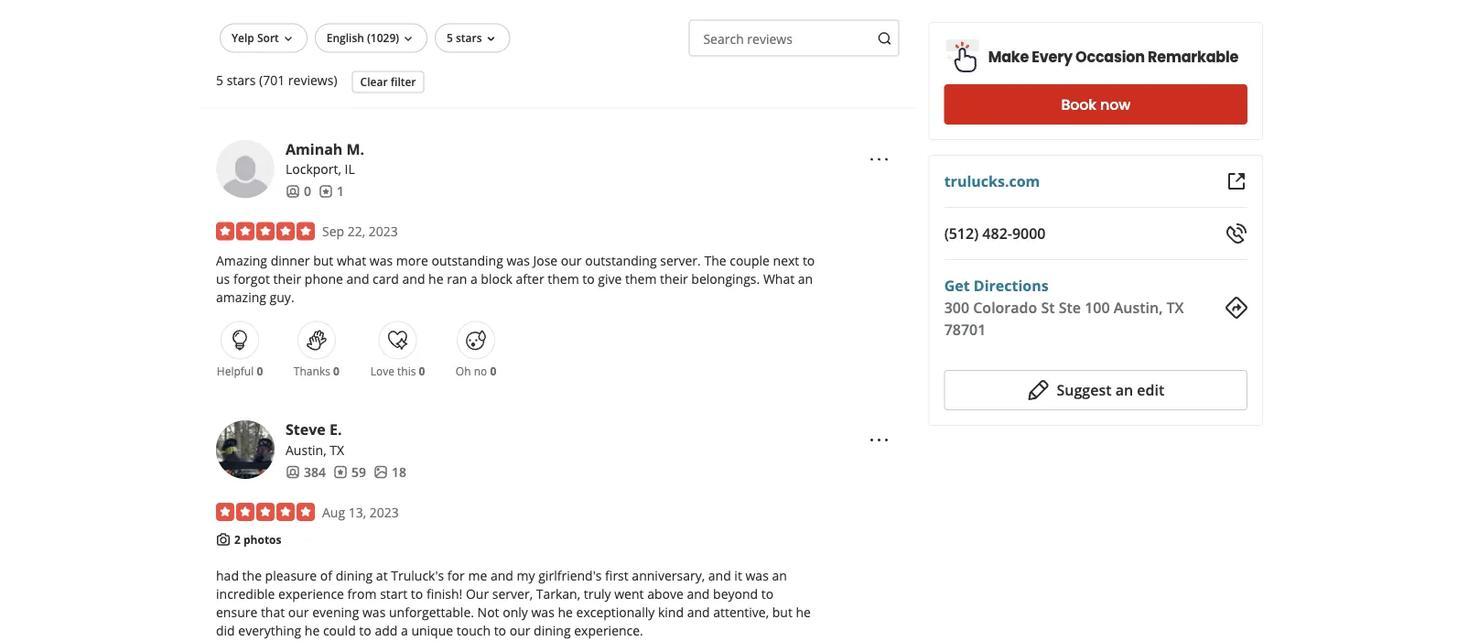 Task type: vqa. For each thing, say whether or not it's contained in the screenshot.
the bottommost the stars
yes



Task type: describe. For each thing, give the bounding box(es) containing it.
book now link
[[945, 84, 1248, 125]]

16 chevron down v2 image for stars
[[484, 32, 499, 47]]

friends element for aminah
[[286, 182, 311, 201]]

an inside 'suggest an edit' button
[[1116, 380, 1134, 400]]

remarkable
[[1148, 47, 1239, 67]]

get directions 300 colorado st ste 100 austin, tx 78701
[[945, 276, 1185, 339]]

did
[[216, 622, 235, 640]]

belongings.
[[692, 271, 760, 288]]

friends element for steve
[[286, 463, 326, 481]]

(0 reactions) element for love this 0
[[419, 364, 425, 379]]

server.
[[661, 253, 701, 270]]

us
[[216, 271, 230, 288]]

16 chevron down v2 image for sort
[[281, 32, 296, 47]]

a inside had the pleasure of dining at truluck's for me and my girlfriend's first anniversary, and it was an incredible experience from start to finish! our server, tarkan, truly went above and beyond to ensure that our evening was unforgettable. not only was he exceptionally kind and attentive, but he did everything he could to add a unique touch to our dining experience.
[[401, 622, 408, 640]]

what
[[337, 253, 366, 270]]

384
[[304, 464, 326, 481]]

start
[[380, 586, 408, 603]]

he left could
[[305, 622, 320, 640]]

first
[[605, 567, 629, 585]]

yelp sort button
[[220, 24, 308, 53]]

reviews)
[[288, 72, 338, 89]]

suggest an edit
[[1057, 380, 1165, 400]]

tarkan,
[[536, 586, 581, 603]]

aminah m. lockport, il
[[286, 139, 365, 178]]

book
[[1062, 94, 1097, 115]]

every
[[1032, 47, 1073, 67]]

menu image
[[869, 429, 891, 451]]

an inside amazing dinner but what was more outstanding was jose our outstanding server. the couple next to us forgot their phone and card and he ran a block after them to give them their belongings. what an amazing guy.
[[798, 271, 813, 288]]

not
[[478, 604, 500, 621]]

occasion
[[1076, 47, 1146, 67]]

0 right "this"
[[419, 364, 425, 379]]

yelp
[[232, 30, 254, 46]]

pleasure
[[265, 567, 317, 585]]

0 right no
[[490, 364, 497, 379]]

18
[[392, 464, 407, 481]]

photo of steve e. image
[[216, 421, 275, 480]]

search image
[[878, 32, 893, 46]]

it
[[735, 567, 743, 585]]

card
[[373, 271, 399, 288]]

16 review v2 image for m.
[[319, 185, 333, 199]]

helpful 0
[[217, 364, 263, 379]]

(1029)
[[367, 30, 399, 46]]

reviews element for m.
[[319, 182, 344, 201]]

16 friends v2 image
[[286, 465, 300, 480]]

0 right helpful
[[257, 364, 263, 379]]

clear
[[360, 74, 388, 89]]

2 their from the left
[[660, 271, 688, 288]]

24 external link v2 image
[[1226, 170, 1248, 192]]

was up after
[[507, 253, 530, 270]]

make
[[989, 47, 1030, 67]]

2 photos link
[[234, 533, 282, 548]]

st
[[1042, 298, 1056, 317]]

amazing
[[216, 289, 266, 307]]

touch
[[457, 622, 491, 640]]

and right kind on the bottom
[[687, 604, 710, 621]]

13,
[[349, 504, 367, 521]]

our inside amazing dinner but what was more outstanding was jose our outstanding server. the couple next to us forgot their phone and card and he ran a block after them to give them their belongings. what an amazing guy.
[[561, 253, 582, 270]]

2023 for e.
[[370, 504, 399, 521]]

2 them from the left
[[626, 271, 657, 288]]

24 directions v2 image
[[1226, 297, 1248, 319]]

for
[[448, 567, 465, 585]]

amazing dinner but what was more outstanding was jose our outstanding server. the couple next to us forgot their phone and card and he ran a block after them to give them their belongings. what an amazing guy.
[[216, 253, 815, 307]]

clear filter
[[360, 74, 416, 89]]

photos
[[244, 533, 282, 548]]

menu image
[[869, 149, 891, 171]]

to right beyond
[[762, 586, 774, 603]]

lockport,
[[286, 161, 341, 178]]

an inside had the pleasure of dining at truluck's for me and my girlfriend's first anniversary, and it was an incredible experience from start to finish! our server, tarkan, truly went above and beyond to ensure that our evening was unforgettable. not only was he exceptionally kind and attentive, but he did everything he could to add a unique touch to our dining experience.
[[772, 567, 787, 585]]

(0 reactions) element for oh no 0
[[490, 364, 497, 379]]

1 their from the left
[[273, 271, 301, 288]]

truly
[[584, 586, 611, 603]]

girlfriend's
[[539, 567, 602, 585]]

above
[[648, 586, 684, 603]]

english (1029) button
[[315, 24, 428, 53]]

austin, inside 'steve e. austin, tx'
[[286, 442, 327, 459]]

16 review v2 image for e.
[[333, 465, 348, 480]]

482-
[[983, 223, 1013, 243]]

a inside amazing dinner but what was more outstanding was jose our outstanding server. the couple next to us forgot their phone and card and he ran a block after them to give them their belongings. what an amazing guy.
[[471, 271, 478, 288]]

sep 22, 2023
[[322, 223, 398, 241]]

unique
[[412, 622, 453, 640]]

0 horizontal spatial dining
[[336, 567, 373, 585]]

and left 'it'
[[709, 567, 731, 585]]

aug
[[322, 504, 345, 521]]

1 vertical spatial our
[[288, 604, 309, 621]]

reviews
[[748, 31, 793, 48]]

1
[[337, 183, 344, 200]]

2
[[234, 533, 241, 548]]

sort
[[257, 30, 279, 46]]

give
[[598, 271, 622, 288]]

my
[[517, 567, 535, 585]]

colorado
[[974, 298, 1038, 317]]

the
[[242, 567, 262, 585]]

photos element
[[374, 463, 407, 481]]

server,
[[493, 586, 533, 603]]

16 friends v2 image
[[286, 185, 300, 199]]

78701
[[945, 320, 987, 339]]

but inside had the pleasure of dining at truluck's for me and my girlfriend's first anniversary, and it was an incredible experience from start to finish! our server, tarkan, truly went above and beyond to ensure that our evening was unforgettable. not only was he exceptionally kind and attentive, but he did everything he could to add a unique touch to our dining experience.
[[773, 604, 793, 621]]

1 outstanding from the left
[[432, 253, 504, 270]]

ste
[[1059, 298, 1082, 317]]

to down 'truluck's'
[[411, 586, 423, 603]]

1 horizontal spatial our
[[510, 622, 531, 640]]

english
[[327, 30, 364, 46]]

to right next
[[803, 253, 815, 270]]

2 photos
[[234, 533, 282, 548]]

love this 0
[[371, 364, 425, 379]]

jose
[[533, 253, 558, 270]]

truluck's
[[391, 567, 444, 585]]

(0 reactions) element for helpful 0
[[257, 364, 263, 379]]

next
[[773, 253, 800, 270]]

5 for 5 stars (701 reviews)
[[216, 72, 223, 89]]

yelp sort
[[232, 30, 279, 46]]

and right above
[[687, 586, 710, 603]]



Task type: locate. For each thing, give the bounding box(es) containing it.
5 left (701
[[216, 72, 223, 89]]

thanks 0
[[294, 364, 340, 379]]

0 vertical spatial austin,
[[1114, 298, 1163, 317]]

0 horizontal spatial their
[[273, 271, 301, 288]]

he inside amazing dinner but what was more outstanding was jose our outstanding server. the couple next to us forgot their phone and card and he ran a block after them to give them their belongings. what an amazing guy.
[[429, 271, 444, 288]]

everything
[[238, 622, 301, 640]]

friends element
[[286, 182, 311, 201], [286, 463, 326, 481]]

suggest an edit button
[[945, 370, 1248, 410]]

1 horizontal spatial outstanding
[[585, 253, 657, 270]]

stars for 5 stars
[[456, 30, 482, 46]]

5
[[447, 30, 453, 46], [216, 72, 223, 89]]

2 vertical spatial an
[[772, 567, 787, 585]]

phone
[[305, 271, 343, 288]]

he down the tarkan, at the left
[[558, 604, 573, 621]]

2 horizontal spatial an
[[1116, 380, 1134, 400]]

outstanding up ran
[[432, 253, 504, 270]]

16 chevron down v2 image right sort
[[281, 32, 296, 47]]

trulucks.com link
[[945, 171, 1041, 191]]

0 vertical spatial reviews element
[[319, 182, 344, 201]]

2023 for m.
[[369, 223, 398, 241]]

16 photos v2 image
[[374, 465, 388, 480]]

reviews element for e.
[[333, 463, 366, 481]]

1 horizontal spatial 5
[[447, 30, 453, 46]]

16 review v2 image
[[319, 185, 333, 199], [333, 465, 348, 480]]

1 horizontal spatial tx
[[1167, 298, 1185, 317]]

2 horizontal spatial 16 chevron down v2 image
[[484, 32, 499, 47]]

to left add
[[359, 622, 372, 640]]

he right attentive,
[[796, 604, 811, 621]]

0 horizontal spatial our
[[288, 604, 309, 621]]

to left give
[[583, 271, 595, 288]]

4 (0 reactions) element from the left
[[490, 364, 497, 379]]

1 vertical spatial an
[[1116, 380, 1134, 400]]

22,
[[348, 223, 366, 241]]

friends element containing 0
[[286, 182, 311, 201]]

0 vertical spatial 2023
[[369, 223, 398, 241]]

1 16 chevron down v2 image from the left
[[281, 32, 296, 47]]

and up server,
[[491, 567, 514, 585]]

2 16 chevron down v2 image from the left
[[401, 32, 416, 47]]

went
[[615, 586, 644, 603]]

stars inside popup button
[[456, 30, 482, 46]]

this
[[398, 364, 416, 379]]

them right give
[[626, 271, 657, 288]]

(0 reactions) element right helpful
[[257, 364, 263, 379]]

  text field
[[689, 20, 900, 57]]

100
[[1085, 298, 1110, 317]]

had
[[216, 567, 239, 585]]

0 horizontal spatial tx
[[330, 442, 344, 459]]

what
[[764, 271, 795, 288]]

dining up "from" on the bottom of the page
[[336, 567, 373, 585]]

our down only
[[510, 622, 531, 640]]

0 vertical spatial stars
[[456, 30, 482, 46]]

1 vertical spatial reviews element
[[333, 463, 366, 481]]

0 horizontal spatial an
[[772, 567, 787, 585]]

experience
[[278, 586, 344, 603]]

(512) 482-9000
[[945, 223, 1046, 243]]

0 vertical spatial 16 review v2 image
[[319, 185, 333, 199]]

1 horizontal spatial 16 chevron down v2 image
[[401, 32, 416, 47]]

suggest
[[1057, 380, 1112, 400]]

to down not at left bottom
[[494, 622, 507, 640]]

16 chevron down v2 image
[[281, 32, 296, 47], [401, 32, 416, 47], [484, 32, 499, 47]]

1 horizontal spatial dining
[[534, 622, 571, 640]]

1 horizontal spatial but
[[773, 604, 793, 621]]

2023 right "22,"
[[369, 223, 398, 241]]

an left the edit
[[1116, 380, 1134, 400]]

an
[[798, 271, 813, 288], [1116, 380, 1134, 400], [772, 567, 787, 585]]

their down server.
[[660, 271, 688, 288]]

friends element down 'steve e. austin, tx'
[[286, 463, 326, 481]]

1 vertical spatial stars
[[227, 72, 256, 89]]

2 horizontal spatial our
[[561, 253, 582, 270]]

16 chevron down v2 image inside 5 stars popup button
[[484, 32, 499, 47]]

more
[[396, 253, 428, 270]]

2 (0 reactions) element from the left
[[333, 364, 340, 379]]

5 star rating image for aminah m.
[[216, 223, 315, 241]]

photo of aminah m. image
[[216, 140, 275, 199]]

guy.
[[270, 289, 295, 307]]

clear filter button
[[352, 72, 425, 94]]

was down the tarkan, at the left
[[532, 604, 555, 621]]

kind
[[658, 604, 684, 621]]

5 stars (701 reviews)
[[216, 72, 338, 89]]

was up card
[[370, 253, 393, 270]]

1 horizontal spatial a
[[471, 271, 478, 288]]

16 review v2 image left 59 at bottom
[[333, 465, 348, 480]]

tx
[[1167, 298, 1185, 317], [330, 442, 344, 459]]

24 phone v2 image
[[1226, 223, 1248, 245]]

0 horizontal spatial stars
[[227, 72, 256, 89]]

finish!
[[427, 586, 463, 603]]

5 inside 5 stars popup button
[[447, 30, 453, 46]]

our
[[466, 586, 489, 603]]

0 vertical spatial 5 star rating image
[[216, 223, 315, 241]]

1 (0 reactions) element from the left
[[257, 364, 263, 379]]

experience.
[[574, 622, 644, 640]]

1 horizontal spatial them
[[626, 271, 657, 288]]

59
[[352, 464, 366, 481]]

get
[[945, 276, 970, 295]]

austin, inside get directions 300 colorado st ste 100 austin, tx 78701
[[1114, 298, 1163, 317]]

0 horizontal spatial 5
[[216, 72, 223, 89]]

5 for 5 stars
[[447, 30, 453, 46]]

but up phone
[[313, 253, 334, 270]]

a right add
[[401, 622, 408, 640]]

e.
[[330, 420, 342, 440]]

reviews element down lockport,
[[319, 182, 344, 201]]

reviews element containing 1
[[319, 182, 344, 201]]

get directions link
[[945, 276, 1049, 295]]

24 pencil v2 image
[[1028, 379, 1050, 401]]

1 vertical spatial 16 review v2 image
[[333, 465, 348, 480]]

1 vertical spatial 5
[[216, 72, 223, 89]]

steve e. austin, tx
[[286, 420, 344, 459]]

aminah m. link
[[286, 139, 365, 159]]

steve e. link
[[286, 420, 342, 440]]

attentive,
[[714, 604, 769, 621]]

steve
[[286, 420, 326, 440]]

0 right thanks
[[333, 364, 340, 379]]

forgot
[[233, 271, 270, 288]]

oh no 0
[[456, 364, 497, 379]]

2023 right 13,
[[370, 504, 399, 521]]

(0 reactions) element
[[257, 364, 263, 379], [333, 364, 340, 379], [419, 364, 425, 379], [490, 364, 497, 379]]

outstanding up give
[[585, 253, 657, 270]]

outstanding
[[432, 253, 504, 270], [585, 253, 657, 270]]

at
[[376, 567, 388, 585]]

but right attentive,
[[773, 604, 793, 621]]

16 review v2 image left '1'
[[319, 185, 333, 199]]

1 vertical spatial 2023
[[370, 504, 399, 521]]

stars right the (1029)
[[456, 30, 482, 46]]

their down dinner
[[273, 271, 301, 288]]

after
[[516, 271, 545, 288]]

3 (0 reactions) element from the left
[[419, 364, 425, 379]]

0 horizontal spatial 16 chevron down v2 image
[[281, 32, 296, 47]]

tx inside 'steve e. austin, tx'
[[330, 442, 344, 459]]

5 star rating image up amazing
[[216, 223, 315, 241]]

but
[[313, 253, 334, 270], [773, 604, 793, 621]]

now
[[1101, 94, 1131, 115]]

unforgettable.
[[389, 604, 474, 621]]

he left ran
[[429, 271, 444, 288]]

0 horizontal spatial outstanding
[[432, 253, 504, 270]]

0 vertical spatial a
[[471, 271, 478, 288]]

1 horizontal spatial austin,
[[1114, 298, 1163, 317]]

(0 reactions) element right thanks
[[333, 364, 340, 379]]

16 chevron down v2 image for (1029)
[[401, 32, 416, 47]]

a
[[471, 271, 478, 288], [401, 622, 408, 640]]

an right what
[[798, 271, 813, 288]]

5 stars
[[447, 30, 482, 46]]

1 horizontal spatial stars
[[456, 30, 482, 46]]

reviews element
[[319, 182, 344, 201], [333, 463, 366, 481]]

9000
[[1013, 223, 1046, 243]]

from
[[348, 586, 377, 603]]

300
[[945, 298, 970, 317]]

our down experience
[[288, 604, 309, 621]]

search reviews
[[704, 31, 793, 48]]

0 vertical spatial friends element
[[286, 182, 311, 201]]

1 horizontal spatial an
[[798, 271, 813, 288]]

oh
[[456, 364, 471, 379]]

5 stars button
[[435, 24, 511, 53]]

helpful
[[217, 364, 254, 379]]

add
[[375, 622, 398, 640]]

0 vertical spatial 5
[[447, 30, 453, 46]]

2 friends element from the top
[[286, 463, 326, 481]]

our right jose
[[561, 253, 582, 270]]

dinner
[[271, 253, 310, 270]]

and down more
[[402, 271, 425, 288]]

no
[[474, 364, 487, 379]]

dining
[[336, 567, 373, 585], [534, 622, 571, 640]]

sep
[[322, 223, 344, 241]]

0 horizontal spatial austin,
[[286, 442, 327, 459]]

an right 'it'
[[772, 567, 787, 585]]

1 5 star rating image from the top
[[216, 223, 315, 241]]

1 horizontal spatial their
[[660, 271, 688, 288]]

0 vertical spatial an
[[798, 271, 813, 288]]

them
[[548, 271, 579, 288], [626, 271, 657, 288]]

me
[[468, 567, 487, 585]]

16 chevron down v2 image inside yelp sort "popup button"
[[281, 32, 296, 47]]

was right 'it'
[[746, 567, 769, 585]]

(0 reactions) element for thanks 0
[[333, 364, 340, 379]]

0 vertical spatial our
[[561, 253, 582, 270]]

tx down e.
[[330, 442, 344, 459]]

1 vertical spatial dining
[[534, 622, 571, 640]]

1 vertical spatial 5 star rating image
[[216, 503, 315, 522]]

reviews element containing 59
[[333, 463, 366, 481]]

0 vertical spatial dining
[[336, 567, 373, 585]]

aug 13, 2023
[[322, 504, 399, 521]]

and down what
[[347, 271, 370, 288]]

book now
[[1062, 94, 1131, 115]]

(512)
[[945, 223, 979, 243]]

1 them from the left
[[548, 271, 579, 288]]

was down "from" on the bottom of the page
[[363, 604, 386, 621]]

(0 reactions) element right no
[[490, 364, 497, 379]]

austin, right the 100
[[1114, 298, 1163, 317]]

3 16 chevron down v2 image from the left
[[484, 32, 499, 47]]

2 outstanding from the left
[[585, 253, 657, 270]]

stars left (701
[[227, 72, 256, 89]]

m.
[[347, 139, 365, 159]]

tx left 24 directions v2 image
[[1167, 298, 1185, 317]]

anniversary,
[[632, 567, 705, 585]]

5 right the (1029)
[[447, 30, 453, 46]]

0 vertical spatial but
[[313, 253, 334, 270]]

them down jose
[[548, 271, 579, 288]]

exceptionally
[[577, 604, 655, 621]]

stars for 5 stars (701 reviews)
[[227, 72, 256, 89]]

he
[[429, 271, 444, 288], [558, 604, 573, 621], [796, 604, 811, 621], [305, 622, 320, 640]]

1 vertical spatial a
[[401, 622, 408, 640]]

but inside amazing dinner but what was more outstanding was jose our outstanding server. the couple next to us forgot their phone and card and he ran a block after them to give them their belongings. what an amazing guy.
[[313, 253, 334, 270]]

english (1029)
[[327, 30, 399, 46]]

16 chevron down v2 image right 5 stars
[[484, 32, 499, 47]]

1 vertical spatial but
[[773, 604, 793, 621]]

1 vertical spatial tx
[[330, 442, 344, 459]]

tx inside get directions 300 colorado st ste 100 austin, tx 78701
[[1167, 298, 1185, 317]]

1 vertical spatial friends element
[[286, 463, 326, 481]]

friends element containing 384
[[286, 463, 326, 481]]

(0 reactions) element right "this"
[[419, 364, 425, 379]]

a right ran
[[471, 271, 478, 288]]

0 vertical spatial tx
[[1167, 298, 1185, 317]]

love
[[371, 364, 395, 379]]

2 vertical spatial our
[[510, 622, 531, 640]]

16 camera v2 image
[[216, 533, 231, 547]]

block
[[481, 271, 513, 288]]

make every occasion remarkable
[[989, 47, 1239, 67]]

0 horizontal spatial them
[[548, 271, 579, 288]]

edit
[[1138, 380, 1165, 400]]

il
[[345, 161, 355, 178]]

0 right 16 friends v2 icon
[[304, 183, 311, 200]]

trulucks.com
[[945, 171, 1041, 191]]

1 friends element from the top
[[286, 182, 311, 201]]

reviews element left 16 photos v2
[[333, 463, 366, 481]]

friends element down lockport,
[[286, 182, 311, 201]]

16 chevron down v2 image inside english (1029) dropdown button
[[401, 32, 416, 47]]

dining down the tarkan, at the left
[[534, 622, 571, 640]]

amazing
[[216, 253, 267, 270]]

5 star rating image for steve e.
[[216, 503, 315, 522]]

2 5 star rating image from the top
[[216, 503, 315, 522]]

that
[[261, 604, 285, 621]]

16 chevron down v2 image right the (1029)
[[401, 32, 416, 47]]

0 horizontal spatial but
[[313, 253, 334, 270]]

had the pleasure of dining at truluck's for me and my girlfriend's first anniversary, and it was an incredible experience from start to finish! our server, tarkan, truly went above and beyond to ensure that our evening was unforgettable. not only was he exceptionally kind and attentive, but he did everything he could to add a unique touch to our dining experience.
[[216, 567, 811, 640]]

5 star rating image up photos
[[216, 503, 315, 522]]

0 horizontal spatial a
[[401, 622, 408, 640]]

5 star rating image
[[216, 223, 315, 241], [216, 503, 315, 522]]

1 vertical spatial austin,
[[286, 442, 327, 459]]

austin, down steve on the bottom
[[286, 442, 327, 459]]



